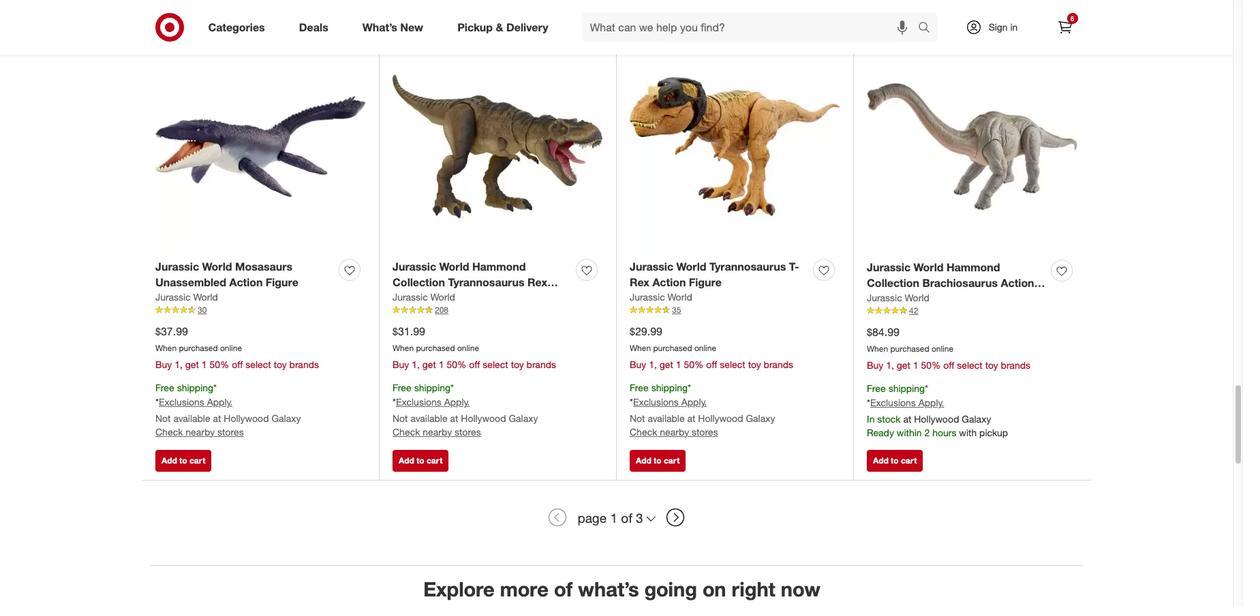 Task type: vqa. For each thing, say whether or not it's contained in the screenshot.
$29.99 Shipping
yes



Task type: describe. For each thing, give the bounding box(es) containing it.
free for $37.99
[[155, 382, 174, 393]]

of for 1
[[621, 510, 633, 526]]

50% for $31.99
[[447, 359, 467, 370]]

apply. for $29.99
[[682, 396, 707, 408]]

search
[[912, 22, 945, 35]]

exclusions for $31.99
[[396, 396, 442, 408]]

at for $31.99
[[450, 412, 459, 424]]

purchased for $31.99
[[416, 343, 455, 353]]

buy for $29.99
[[630, 359, 647, 370]]

select for $84.99
[[958, 359, 983, 371]]

world inside jurassic world hammond collection brachiosaurus action figure
[[914, 261, 944, 274]]

check nearby stores button for $31.99
[[393, 425, 481, 439]]

hammond for tyrannosaurus
[[473, 260, 526, 274]]

brachiosaurus
[[923, 276, 998, 290]]

what's new
[[363, 20, 424, 34]]

35 link
[[630, 304, 840, 316]]

jurassic for jurassic world hammond collection tyrannosaurus rex figure link on the left
[[393, 260, 437, 274]]

$84.99
[[867, 325, 900, 339]]

right
[[732, 577, 776, 602]]

figure for jurassic world tyrannosaurus t- rex action figure
[[689, 276, 722, 289]]

apply. for $37.99
[[207, 396, 233, 408]]

hollywood for $84.99
[[915, 413, 960, 425]]

get for $31.99
[[423, 359, 436, 370]]

50% for $84.99
[[922, 359, 941, 371]]

off for $37.99
[[232, 359, 243, 370]]

with
[[960, 427, 977, 438]]

unassembled
[[155, 276, 226, 289]]

brands for jurassic world hammond collection brachiosaurus action figure
[[1001, 359, 1031, 371]]

when for $29.99
[[630, 343, 651, 353]]

to for $29.99
[[654, 456, 662, 466]]

delivery
[[507, 20, 549, 34]]

apply. for $31.99
[[444, 396, 470, 408]]

figure for jurassic world hammond collection tyrannosaurus rex figure
[[393, 291, 426, 305]]

page 1 of 3
[[578, 510, 643, 526]]

shipping for $29.99
[[652, 382, 688, 393]]

jurassic world for $29.99
[[630, 291, 693, 303]]

30
[[198, 305, 207, 315]]

$84.99 when purchased online buy 1, get 1 50% off select toy brands
[[867, 325, 1031, 371]]

$37.99
[[155, 325, 188, 338]]

1 inside dropdown button
[[611, 510, 618, 526]]

new
[[401, 20, 424, 34]]

jurassic for jurassic world link associated with $29.99
[[630, 291, 665, 303]]

nearby for $37.99
[[186, 426, 215, 438]]

jurassic world hammond collection brachiosaurus action figure
[[867, 261, 1035, 306]]

action for jurassic world tyrannosaurus t- rex action figure
[[653, 276, 686, 289]]

1 for $37.99
[[202, 359, 207, 370]]

exclusions apply. link for $29.99
[[633, 396, 707, 408]]

stores for $29.99
[[692, 426, 719, 438]]

shipping for $84.99
[[889, 383, 925, 394]]

sponsored
[[1051, 6, 1091, 17]]

at for $84.99
[[904, 413, 912, 425]]

free for $31.99
[[393, 382, 412, 393]]

rex inside jurassic world tyrannosaurus t- rex action figure
[[630, 276, 650, 289]]

exclusions apply. link for $84.99
[[871, 397, 945, 408]]

get for $84.99
[[897, 359, 911, 371]]

check for $37.99
[[155, 426, 183, 438]]

galaxy for $31.99
[[509, 412, 538, 424]]

apply. for $84.99
[[919, 397, 945, 408]]

jurassic world hammond collection brachiosaurus action figure link
[[867, 260, 1046, 306]]

not for $37.99
[[155, 412, 171, 424]]

mosasaurs
[[235, 260, 293, 274]]

brands for jurassic world hammond collection tyrannosaurus rex figure
[[527, 359, 556, 370]]

add for $29.99
[[636, 456, 652, 466]]

free shipping * * exclusions apply. not available at hollywood galaxy check nearby stores for $37.99
[[155, 382, 301, 438]]

purchased for $29.99
[[654, 343, 693, 353]]

figure inside jurassic world mosasaurs unassembled action figure
[[266, 276, 299, 289]]

world inside jurassic world mosasaurs unassembled action figure
[[202, 260, 232, 274]]

check nearby stores button for $29.99
[[630, 425, 719, 439]]

1, for $29.99
[[649, 359, 657, 370]]

jurassic world mosasaurs unassembled action figure
[[155, 260, 299, 289]]

hollywood for $31.99
[[461, 412, 506, 424]]

sign
[[989, 21, 1008, 33]]

to for $31.99
[[417, 456, 425, 466]]

now
[[781, 577, 821, 602]]

1 for $84.99
[[914, 359, 919, 371]]

jurassic world link for $84.99
[[867, 291, 930, 305]]

50% for $29.99
[[684, 359, 704, 370]]

1, for $84.99
[[887, 359, 895, 371]]

free for $84.99
[[867, 383, 886, 394]]

sign in link
[[954, 12, 1040, 42]]

when for $37.99
[[155, 343, 177, 353]]

search button
[[912, 12, 945, 45]]

world inside jurassic world tyrannosaurus t- rex action figure
[[677, 260, 707, 274]]

select for $29.99
[[720, 359, 746, 370]]

buy for $31.99
[[393, 359, 409, 370]]

add to cart button for $31.99
[[393, 450, 449, 472]]

going
[[645, 577, 698, 602]]

$29.99
[[630, 325, 663, 338]]

exclusions for $37.99
[[159, 396, 204, 408]]

208
[[435, 305, 449, 315]]

to for $84.99
[[891, 456, 899, 466]]

of for more
[[554, 577, 573, 602]]

pickup
[[458, 20, 493, 34]]

cart for $84.99
[[901, 456, 917, 466]]

free shipping * * exclusions apply. in stock at  hollywood galaxy ready within 2 hours with pickup
[[867, 383, 1009, 438]]

available for $37.99
[[173, 412, 210, 424]]

6 link
[[1051, 12, 1081, 42]]

1, for $37.99
[[175, 359, 183, 370]]

add to cart button for $84.99
[[867, 450, 924, 472]]

check for $29.99
[[630, 426, 658, 438]]

42
[[910, 306, 919, 316]]

6
[[1071, 14, 1075, 23]]

what's
[[578, 577, 639, 602]]

at for $29.99
[[688, 412, 696, 424]]

action inside jurassic world mosasaurs unassembled action figure
[[229, 276, 263, 289]]

tyrannosaurus inside jurassic world tyrannosaurus t- rex action figure
[[710, 260, 786, 274]]

add to cart button for $37.99
[[155, 450, 212, 472]]

what's
[[363, 20, 398, 34]]

&
[[496, 20, 504, 34]]

free shipping * * exclusions apply. not available at hollywood galaxy check nearby stores for $29.99
[[630, 382, 776, 438]]

208 link
[[393, 304, 603, 316]]

jurassic world mosasaurs unassembled action figure link
[[155, 259, 333, 291]]

within
[[897, 427, 922, 438]]

jurassic world tyrannosaurus t- rex action figure link
[[630, 259, 808, 291]]

jurassic world for $31.99
[[393, 291, 455, 303]]

jurassic world link for $37.99
[[155, 291, 218, 304]]

cart for $37.99
[[190, 456, 206, 466]]

page 1 of 3 button
[[572, 503, 662, 533]]

jurassic for jurassic world link for $31.99
[[393, 291, 428, 303]]

exclusions apply. link for $31.99
[[396, 396, 470, 408]]

explore
[[424, 577, 495, 602]]



Task type: locate. For each thing, give the bounding box(es) containing it.
apply. down $31.99 when purchased online buy 1, get 1 50% off select toy brands on the left of the page
[[444, 396, 470, 408]]

1 horizontal spatial available
[[411, 412, 448, 424]]

50% down 208
[[447, 359, 467, 370]]

0 horizontal spatial check nearby stores button
[[155, 425, 244, 439]]

cart
[[190, 456, 206, 466], [427, 456, 443, 466], [664, 456, 680, 466], [901, 456, 917, 466]]

add to cart
[[162, 456, 206, 466], [399, 456, 443, 466], [636, 456, 680, 466], [874, 456, 917, 466]]

off down 35 link
[[707, 359, 718, 370]]

free inside "free shipping * * exclusions apply. in stock at  hollywood galaxy ready within 2 hours with pickup"
[[867, 383, 886, 394]]

toy inside $31.99 when purchased online buy 1, get 1 50% off select toy brands
[[511, 359, 524, 370]]

figure up $31.99
[[393, 291, 426, 305]]

pickup & delivery
[[458, 20, 549, 34]]

1 up "free shipping * * exclusions apply. in stock at  hollywood galaxy ready within 2 hours with pickup"
[[914, 359, 919, 371]]

3 available from the left
[[648, 412, 685, 424]]

1, inside $31.99 when purchased online buy 1, get 1 50% off select toy brands
[[412, 359, 420, 370]]

exclusions apply. link for $37.99
[[159, 396, 233, 408]]

online down 35 link
[[695, 343, 717, 353]]

select for $37.99
[[246, 359, 271, 370]]

get inside $37.99 when purchased online buy 1, get 1 50% off select toy brands
[[185, 359, 199, 370]]

0 horizontal spatial not
[[155, 412, 171, 424]]

get down $29.99
[[660, 359, 674, 370]]

free down $37.99
[[155, 382, 174, 393]]

purchased
[[179, 343, 218, 353], [416, 343, 455, 353], [654, 343, 693, 353], [891, 344, 930, 354]]

1 not from the left
[[155, 412, 171, 424]]

What can we help you find? suggestions appear below search field
[[582, 12, 922, 42]]

3 add to cart button from the left
[[630, 450, 686, 472]]

add to cart for $84.99
[[874, 456, 917, 466]]

free for $29.99
[[630, 382, 649, 393]]

1 horizontal spatial stores
[[455, 426, 481, 438]]

rex inside jurassic world hammond collection tyrannosaurus rex figure
[[528, 276, 548, 289]]

of right more
[[554, 577, 573, 602]]

figure for jurassic world hammond collection brachiosaurus action figure
[[867, 292, 900, 306]]

tyrannosaurus up 208 link
[[448, 276, 525, 289]]

online inside $37.99 when purchased online buy 1, get 1 50% off select toy brands
[[220, 343, 242, 353]]

deals
[[299, 20, 329, 34]]

at
[[213, 412, 221, 424], [450, 412, 459, 424], [688, 412, 696, 424], [904, 413, 912, 425]]

3 nearby from the left
[[660, 426, 690, 438]]

1, inside $84.99 when purchased online buy 1, get 1 50% off select toy brands
[[887, 359, 895, 371]]

select inside $29.99 when purchased online buy 1, get 1 50% off select toy brands
[[720, 359, 746, 370]]

pickup & delivery link
[[446, 12, 566, 42]]

0 horizontal spatial collection
[[393, 276, 445, 289]]

1 horizontal spatial rex
[[630, 276, 650, 289]]

buy for $37.99
[[155, 359, 172, 370]]

jurassic world link up 35
[[630, 291, 693, 304]]

toy down 42 link
[[986, 359, 999, 371]]

2 nearby from the left
[[423, 426, 452, 438]]

online inside $29.99 when purchased online buy 1, get 1 50% off select toy brands
[[695, 343, 717, 353]]

stores
[[218, 426, 244, 438], [455, 426, 481, 438], [692, 426, 719, 438]]

add to cart for $37.99
[[162, 456, 206, 466]]

categories
[[208, 20, 265, 34]]

2 add to cart button from the left
[[393, 450, 449, 472]]

galaxy for $37.99
[[272, 412, 301, 424]]

2 not from the left
[[393, 412, 408, 424]]

exclusions for $84.99
[[871, 397, 916, 408]]

1 inside $37.99 when purchased online buy 1, get 1 50% off select toy brands
[[202, 359, 207, 370]]

online down 30 link
[[220, 343, 242, 353]]

online for $37.99
[[220, 343, 242, 353]]

apply.
[[207, 396, 233, 408], [444, 396, 470, 408], [682, 396, 707, 408], [919, 397, 945, 408]]

jurassic world link
[[155, 291, 218, 304], [393, 291, 455, 304], [630, 291, 693, 304], [867, 291, 930, 305]]

50% down 30 link
[[210, 359, 229, 370]]

purchased inside $29.99 when purchased online buy 1, get 1 50% off select toy brands
[[654, 343, 693, 353]]

2 horizontal spatial nearby
[[660, 426, 690, 438]]

hollywood for $29.99
[[699, 412, 744, 424]]

2 horizontal spatial check
[[630, 426, 658, 438]]

1 horizontal spatial collection
[[867, 276, 920, 290]]

purchased down $84.99
[[891, 344, 930, 354]]

0 horizontal spatial hammond
[[473, 260, 526, 274]]

1 right page
[[611, 510, 618, 526]]

jurassic world link for $29.99
[[630, 291, 693, 304]]

check
[[155, 426, 183, 438], [393, 426, 420, 438], [630, 426, 658, 438]]

purchased inside $31.99 when purchased online buy 1, get 1 50% off select toy brands
[[416, 343, 455, 353]]

0 horizontal spatial free shipping * * exclusions apply. not available at hollywood galaxy check nearby stores
[[155, 382, 301, 438]]

1 down '30'
[[202, 359, 207, 370]]

jurassic world tyrannosaurus t- rex action figure
[[630, 260, 800, 289]]

add to cart button
[[155, 450, 212, 472], [393, 450, 449, 472], [630, 450, 686, 472], [867, 450, 924, 472]]

hammond
[[473, 260, 526, 274], [947, 261, 1001, 274]]

jurassic up 42
[[867, 261, 911, 274]]

jurassic
[[155, 260, 199, 274], [393, 260, 437, 274], [630, 260, 674, 274], [867, 261, 911, 274], [155, 291, 191, 303], [393, 291, 428, 303], [630, 291, 665, 303], [867, 292, 903, 304]]

buy down $84.99
[[867, 359, 884, 371]]

jurassic world link up 42
[[867, 291, 930, 305]]

action down mosasaurs
[[229, 276, 263, 289]]

jurassic world
[[155, 291, 218, 303], [393, 291, 455, 303], [630, 291, 693, 303], [867, 292, 930, 304]]

online inside $84.99 when purchased online buy 1, get 1 50% off select toy brands
[[932, 344, 954, 354]]

buy down $29.99
[[630, 359, 647, 370]]

jurassic world down unassembled
[[155, 291, 218, 303]]

toy down 208 link
[[511, 359, 524, 370]]

when down $31.99
[[393, 343, 414, 353]]

buy inside $29.99 when purchased online buy 1, get 1 50% off select toy brands
[[630, 359, 647, 370]]

0 vertical spatial tyrannosaurus
[[710, 260, 786, 274]]

nearby for $29.99
[[660, 426, 690, 438]]

purchased down $31.99
[[416, 343, 455, 353]]

1 for $31.99
[[439, 359, 444, 370]]

check nearby stores button for $37.99
[[155, 425, 244, 439]]

get for $29.99
[[660, 359, 674, 370]]

jurassic up $84.99
[[867, 292, 903, 304]]

world inside jurassic world hammond collection tyrannosaurus rex figure
[[440, 260, 470, 274]]

1 horizontal spatial tyrannosaurus
[[710, 260, 786, 274]]

free shipping * * exclusions apply. not available at hollywood galaxy check nearby stores down $37.99 when purchased online buy 1, get 1 50% off select toy brands at the bottom of the page
[[155, 382, 301, 438]]

stores for $37.99
[[218, 426, 244, 438]]

42 link
[[867, 305, 1078, 317]]

2 available from the left
[[411, 412, 448, 424]]

ready
[[867, 427, 895, 438]]

jurassic inside jurassic world tyrannosaurus t- rex action figure
[[630, 260, 674, 274]]

get inside $29.99 when purchased online buy 1, get 1 50% off select toy brands
[[660, 359, 674, 370]]

when inside $84.99 when purchased online buy 1, get 1 50% off select toy brands
[[867, 344, 889, 354]]

*
[[213, 382, 217, 393], [451, 382, 454, 393], [688, 382, 691, 393], [925, 383, 929, 394], [155, 396, 159, 408], [393, 396, 396, 408], [630, 396, 633, 408], [867, 397, 871, 408]]

buy
[[155, 359, 172, 370], [393, 359, 409, 370], [630, 359, 647, 370], [867, 359, 884, 371]]

shipping up stock
[[889, 383, 925, 394]]

online down 208 link
[[458, 343, 479, 353]]

select down 42 link
[[958, 359, 983, 371]]

1 add to cart from the left
[[162, 456, 206, 466]]

shipping down $31.99 when purchased online buy 1, get 1 50% off select toy brands on the left of the page
[[414, 382, 451, 393]]

$31.99 when purchased online buy 1, get 1 50% off select toy brands
[[393, 325, 556, 370]]

50%
[[210, 359, 229, 370], [447, 359, 467, 370], [684, 359, 704, 370], [922, 359, 941, 371]]

toy for jurassic world mosasaurs unassembled action figure
[[274, 359, 287, 370]]

action
[[229, 276, 263, 289], [653, 276, 686, 289], [1001, 276, 1035, 290]]

50% up "free shipping * * exclusions apply. in stock at  hollywood galaxy ready within 2 hours with pickup"
[[922, 359, 941, 371]]

online
[[220, 343, 242, 353], [458, 343, 479, 353], [695, 343, 717, 353], [932, 344, 954, 354]]

1 check nearby stores button from the left
[[155, 425, 244, 439]]

1 rex from the left
[[528, 276, 548, 289]]

shipping for $37.99
[[177, 382, 213, 393]]

3 cart from the left
[[664, 456, 680, 466]]

jurassic up 35
[[630, 260, 674, 274]]

toy down 35 link
[[748, 359, 762, 370]]

select down 30 link
[[246, 359, 271, 370]]

buy down $31.99
[[393, 359, 409, 370]]

deals link
[[288, 12, 346, 42]]

1 horizontal spatial not
[[393, 412, 408, 424]]

stores for $31.99
[[455, 426, 481, 438]]

0 horizontal spatial rex
[[528, 276, 548, 289]]

when inside $29.99 when purchased online buy 1, get 1 50% off select toy brands
[[630, 343, 651, 353]]

to
[[179, 456, 187, 466], [417, 456, 425, 466], [654, 456, 662, 466], [891, 456, 899, 466]]

select down 35 link
[[720, 359, 746, 370]]

cart for $29.99
[[664, 456, 680, 466]]

2 stores from the left
[[455, 426, 481, 438]]

purchased down $37.99
[[179, 343, 218, 353]]

50% inside $31.99 when purchased online buy 1, get 1 50% off select toy brands
[[447, 359, 467, 370]]

toy
[[274, 359, 287, 370], [511, 359, 524, 370], [748, 359, 762, 370], [986, 359, 999, 371]]

get down $31.99
[[423, 359, 436, 370]]

50% for $37.99
[[210, 359, 229, 370]]

world
[[202, 260, 232, 274], [440, 260, 470, 274], [677, 260, 707, 274], [914, 261, 944, 274], [193, 291, 218, 303], [431, 291, 455, 303], [668, 291, 693, 303], [905, 292, 930, 304]]

jurassic up unassembled
[[155, 260, 199, 274]]

purchased down $29.99
[[654, 343, 693, 353]]

1, for $31.99
[[412, 359, 420, 370]]

1 available from the left
[[173, 412, 210, 424]]

jurassic for jurassic world hammond collection brachiosaurus action figure link
[[867, 261, 911, 274]]

2 cart from the left
[[427, 456, 443, 466]]

jurassic world for $37.99
[[155, 291, 218, 303]]

3
[[636, 510, 643, 526]]

$29.99 when purchased online buy 1, get 1 50% off select toy brands
[[630, 325, 794, 370]]

not for $29.99
[[630, 412, 645, 424]]

50% inside $84.99 when purchased online buy 1, get 1 50% off select toy brands
[[922, 359, 941, 371]]

figure inside jurassic world hammond collection tyrannosaurus rex figure
[[393, 291, 426, 305]]

$37.99 when purchased online buy 1, get 1 50% off select toy brands
[[155, 325, 319, 370]]

action inside jurassic world tyrannosaurus t- rex action figure
[[653, 276, 686, 289]]

0 horizontal spatial action
[[229, 276, 263, 289]]

1, down $84.99
[[887, 359, 895, 371]]

toy inside $29.99 when purchased online buy 1, get 1 50% off select toy brands
[[748, 359, 762, 370]]

collection up 42
[[867, 276, 920, 290]]

1 stores from the left
[[218, 426, 244, 438]]

when down $84.99
[[867, 344, 889, 354]]

brands inside $29.99 when purchased online buy 1, get 1 50% off select toy brands
[[764, 359, 794, 370]]

4 add to cart from the left
[[874, 456, 917, 466]]

2 horizontal spatial free shipping * * exclusions apply. not available at hollywood galaxy check nearby stores
[[630, 382, 776, 438]]

online for $31.99
[[458, 343, 479, 353]]

3 add to cart from the left
[[636, 456, 680, 466]]

1 add from the left
[[162, 456, 177, 466]]

3 check nearby stores button from the left
[[630, 425, 719, 439]]

hammond for brachiosaurus
[[947, 261, 1001, 274]]

0 horizontal spatial available
[[173, 412, 210, 424]]

35
[[672, 305, 681, 315]]

of inside dropdown button
[[621, 510, 633, 526]]

in
[[867, 413, 875, 425]]

categories link
[[197, 12, 282, 42]]

1,
[[175, 359, 183, 370], [412, 359, 420, 370], [649, 359, 657, 370], [887, 359, 895, 371]]

1 vertical spatial of
[[554, 577, 573, 602]]

apply. down $37.99 when purchased online buy 1, get 1 50% off select toy brands at the bottom of the page
[[207, 396, 233, 408]]

when down $29.99
[[630, 343, 651, 353]]

when
[[155, 343, 177, 353], [393, 343, 414, 353], [630, 343, 651, 353], [867, 344, 889, 354]]

online inside $31.99 when purchased online buy 1, get 1 50% off select toy brands
[[458, 343, 479, 353]]

off down 208 link
[[469, 359, 480, 370]]

1, down $31.99
[[412, 359, 420, 370]]

tyrannosaurus inside jurassic world hammond collection tyrannosaurus rex figure
[[448, 276, 525, 289]]

action inside jurassic world hammond collection brachiosaurus action figure
[[1001, 276, 1035, 290]]

hammond inside jurassic world hammond collection tyrannosaurus rex figure
[[473, 260, 526, 274]]

off inside $84.99 when purchased online buy 1, get 1 50% off select toy brands
[[944, 359, 955, 371]]

1 inside $84.99 when purchased online buy 1, get 1 50% off select toy brands
[[914, 359, 919, 371]]

nearby
[[186, 426, 215, 438], [423, 426, 452, 438], [660, 426, 690, 438]]

buy inside $37.99 when purchased online buy 1, get 1 50% off select toy brands
[[155, 359, 172, 370]]

jurassic up $31.99
[[393, 291, 428, 303]]

jurassic world mosasaurs unassembled action figure image
[[155, 42, 366, 252], [155, 42, 366, 252]]

apply. inside "free shipping * * exclusions apply. in stock at  hollywood galaxy ready within 2 hours with pickup"
[[919, 397, 945, 408]]

get for $37.99
[[185, 359, 199, 370]]

jurassic world hammond collection tyrannosaurus rex figure
[[393, 260, 548, 305]]

purchased for $37.99
[[179, 343, 218, 353]]

free up in
[[867, 383, 886, 394]]

figure down mosasaurs
[[266, 276, 299, 289]]

hollywood for $37.99
[[224, 412, 269, 424]]

3 stores from the left
[[692, 426, 719, 438]]

shipping down $29.99 when purchased online buy 1, get 1 50% off select toy brands
[[652, 382, 688, 393]]

30 link
[[155, 304, 366, 316]]

1 add to cart button from the left
[[155, 450, 212, 472]]

4 cart from the left
[[901, 456, 917, 466]]

2 add to cart from the left
[[399, 456, 443, 466]]

hammond up brachiosaurus
[[947, 261, 1001, 274]]

3 to from the left
[[654, 456, 662, 466]]

brands
[[290, 359, 319, 370], [527, 359, 556, 370], [764, 359, 794, 370], [1001, 359, 1031, 371]]

at inside "free shipping * * exclusions apply. in stock at  hollywood galaxy ready within 2 hours with pickup"
[[904, 413, 912, 425]]

shipping
[[177, 382, 213, 393], [414, 382, 451, 393], [652, 382, 688, 393], [889, 383, 925, 394]]

select inside $37.99 when purchased online buy 1, get 1 50% off select toy brands
[[246, 359, 271, 370]]

50% down 35 link
[[684, 359, 704, 370]]

when inside $37.99 when purchased online buy 1, get 1 50% off select toy brands
[[155, 343, 177, 353]]

check nearby stores button
[[155, 425, 244, 439], [393, 425, 481, 439], [630, 425, 719, 439]]

jurassic inside jurassic world hammond collection brachiosaurus action figure
[[867, 261, 911, 274]]

jurassic down unassembled
[[155, 291, 191, 303]]

available
[[173, 412, 210, 424], [411, 412, 448, 424], [648, 412, 685, 424]]

jurassic world up 208
[[393, 291, 455, 303]]

off
[[232, 359, 243, 370], [469, 359, 480, 370], [707, 359, 718, 370], [944, 359, 955, 371]]

jurassic inside jurassic world mosasaurs unassembled action figure
[[155, 260, 199, 274]]

add for $37.99
[[162, 456, 177, 466]]

select
[[246, 359, 271, 370], [483, 359, 509, 370], [720, 359, 746, 370], [958, 359, 983, 371]]

available for $31.99
[[411, 412, 448, 424]]

free shipping * * exclusions apply. not available at hollywood galaxy check nearby stores
[[155, 382, 301, 438], [393, 382, 538, 438], [630, 382, 776, 438]]

brands inside $37.99 when purchased online buy 1, get 1 50% off select toy brands
[[290, 359, 319, 370]]

jurassic up 208
[[393, 260, 437, 274]]

free down $29.99
[[630, 382, 649, 393]]

1 horizontal spatial hammond
[[947, 261, 1001, 274]]

when for $84.99
[[867, 344, 889, 354]]

select inside $31.99 when purchased online buy 1, get 1 50% off select toy brands
[[483, 359, 509, 370]]

hours
[[933, 427, 957, 438]]

figure left 42
[[867, 292, 900, 306]]

more
[[500, 577, 549, 602]]

toy down 30 link
[[274, 359, 287, 370]]

action up 35
[[653, 276, 686, 289]]

collection for brachiosaurus
[[867, 276, 920, 290]]

1 for $29.99
[[676, 359, 682, 370]]

rex up 208 link
[[528, 276, 548, 289]]

jurassic for $37.99's jurassic world link
[[155, 291, 191, 303]]

rex up $29.99
[[630, 276, 650, 289]]

1 vertical spatial tyrannosaurus
[[448, 276, 525, 289]]

action for jurassic world hammond collection brachiosaurus action figure
[[1001, 276, 1035, 290]]

not for $31.99
[[393, 412, 408, 424]]

1 down 208
[[439, 359, 444, 370]]

1 horizontal spatial check
[[393, 426, 420, 438]]

1 horizontal spatial free shipping * * exclusions apply. not available at hollywood galaxy check nearby stores
[[393, 382, 538, 438]]

sign in
[[989, 21, 1018, 33]]

50% inside $37.99 when purchased online buy 1, get 1 50% off select toy brands
[[210, 359, 229, 370]]

explore more of what's going on right now
[[424, 577, 821, 602]]

2 horizontal spatial not
[[630, 412, 645, 424]]

jurassic world hammond collection tyrannosaurus rex figure link
[[393, 259, 571, 305]]

1, down $29.99
[[649, 359, 657, 370]]

off inside $29.99 when purchased online buy 1, get 1 50% off select toy brands
[[707, 359, 718, 370]]

2 rex from the left
[[630, 276, 650, 289]]

1 check from the left
[[155, 426, 183, 438]]

jurassic world up 35
[[630, 291, 693, 303]]

exclusions
[[159, 396, 204, 408], [396, 396, 442, 408], [633, 396, 679, 408], [871, 397, 916, 408]]

add
[[162, 456, 177, 466], [399, 456, 414, 466], [636, 456, 652, 466], [874, 456, 889, 466]]

free shipping * * exclusions apply. not available at hollywood galaxy check nearby stores down $29.99 when purchased online buy 1, get 1 50% off select toy brands
[[630, 382, 776, 438]]

3 add from the left
[[636, 456, 652, 466]]

2 horizontal spatial available
[[648, 412, 685, 424]]

$31.99
[[393, 325, 425, 338]]

add for $31.99
[[399, 456, 414, 466]]

when inside $31.99 when purchased online buy 1, get 1 50% off select toy brands
[[393, 343, 414, 353]]

stock
[[878, 413, 901, 425]]

select for $31.99
[[483, 359, 509, 370]]

galaxy for $29.99
[[746, 412, 776, 424]]

4 add from the left
[[874, 456, 889, 466]]

off inside $37.99 when purchased online buy 1, get 1 50% off select toy brands
[[232, 359, 243, 370]]

0 horizontal spatial stores
[[218, 426, 244, 438]]

1 horizontal spatial of
[[621, 510, 633, 526]]

hammond up 208 link
[[473, 260, 526, 274]]

50% inside $29.99 when purchased online buy 1, get 1 50% off select toy brands
[[684, 359, 704, 370]]

jurassic up $29.99
[[630, 291, 665, 303]]

2 add from the left
[[399, 456, 414, 466]]

3 free shipping * * exclusions apply. not available at hollywood galaxy check nearby stores from the left
[[630, 382, 776, 438]]

0 vertical spatial of
[[621, 510, 633, 526]]

2 to from the left
[[417, 456, 425, 466]]

2 check nearby stores button from the left
[[393, 425, 481, 439]]

0 horizontal spatial check
[[155, 426, 183, 438]]

2 free shipping * * exclusions apply. not available at hollywood galaxy check nearby stores from the left
[[393, 382, 538, 438]]

jurassic world link down unassembled
[[155, 291, 218, 304]]

off for $29.99
[[707, 359, 718, 370]]

toy inside $37.99 when purchased online buy 1, get 1 50% off select toy brands
[[274, 359, 287, 370]]

select down 208 link
[[483, 359, 509, 370]]

get inside $31.99 when purchased online buy 1, get 1 50% off select toy brands
[[423, 359, 436, 370]]

jurassic world tyrannosaurus t-rex action figure image
[[630, 42, 840, 252], [630, 42, 840, 252]]

of left the 3
[[621, 510, 633, 526]]

0 horizontal spatial nearby
[[186, 426, 215, 438]]

buy inside $31.99 when purchased online buy 1, get 1 50% off select toy brands
[[393, 359, 409, 370]]

apply. down $29.99 when purchased online buy 1, get 1 50% off select toy brands
[[682, 396, 707, 408]]

off inside $31.99 when purchased online buy 1, get 1 50% off select toy brands
[[469, 359, 480, 370]]

buy inside $84.99 when purchased online buy 1, get 1 50% off select toy brands
[[867, 359, 884, 371]]

0 horizontal spatial of
[[554, 577, 573, 602]]

3 check from the left
[[630, 426, 658, 438]]

shipping inside "free shipping * * exclusions apply. in stock at  hollywood galaxy ready within 2 hours with pickup"
[[889, 383, 925, 394]]

what's new link
[[351, 12, 441, 42]]

1, inside $37.99 when purchased online buy 1, get 1 50% off select toy brands
[[175, 359, 183, 370]]

brands inside $84.99 when purchased online buy 1, get 1 50% off select toy brands
[[1001, 359, 1031, 371]]

1 down 35
[[676, 359, 682, 370]]

add to cart for $31.99
[[399, 456, 443, 466]]

1 cart from the left
[[190, 456, 206, 466]]

pickup
[[980, 427, 1009, 438]]

off for $31.99
[[469, 359, 480, 370]]

off down 30 link
[[232, 359, 243, 370]]

shipping down $37.99 when purchased online buy 1, get 1 50% off select toy brands at the bottom of the page
[[177, 382, 213, 393]]

exclusions for $29.99
[[633, 396, 679, 408]]

collection inside jurassic world hammond collection brachiosaurus action figure
[[867, 276, 920, 290]]

figure up 35 link
[[689, 276, 722, 289]]

3 not from the left
[[630, 412, 645, 424]]

toy inside $84.99 when purchased online buy 1, get 1 50% off select toy brands
[[986, 359, 999, 371]]

4 to from the left
[[891, 456, 899, 466]]

jurassic world hammond collection brachiosaurus action figure image
[[867, 42, 1078, 252], [867, 42, 1078, 252]]

add to cart for $29.99
[[636, 456, 680, 466]]

exclusions inside "free shipping * * exclusions apply. in stock at  hollywood galaxy ready within 2 hours with pickup"
[[871, 397, 916, 408]]

1 horizontal spatial check nearby stores button
[[393, 425, 481, 439]]

1 to from the left
[[179, 456, 187, 466]]

off up "free shipping * * exclusions apply. in stock at  hollywood galaxy ready within 2 hours with pickup"
[[944, 359, 955, 371]]

1, down $37.99
[[175, 359, 183, 370]]

page
[[578, 510, 607, 526]]

0 horizontal spatial tyrannosaurus
[[448, 276, 525, 289]]

galaxy
[[272, 412, 301, 424], [509, 412, 538, 424], [746, 412, 776, 424], [962, 413, 992, 425]]

at for $37.99
[[213, 412, 221, 424]]

action up 42 link
[[1001, 276, 1035, 290]]

buy down $37.99
[[155, 359, 172, 370]]

2 check from the left
[[393, 426, 420, 438]]

1 inside $31.99 when purchased online buy 1, get 1 50% off select toy brands
[[439, 359, 444, 370]]

free
[[155, 382, 174, 393], [393, 382, 412, 393], [630, 382, 649, 393], [867, 383, 886, 394]]

jurassic world link for $31.99
[[393, 291, 455, 304]]

brands for jurassic world tyrannosaurus t- rex action figure
[[764, 359, 794, 370]]

select inside $84.99 when purchased online buy 1, get 1 50% off select toy brands
[[958, 359, 983, 371]]

2 horizontal spatial stores
[[692, 426, 719, 438]]

get inside $84.99 when purchased online buy 1, get 1 50% off select toy brands
[[897, 359, 911, 371]]

2 horizontal spatial check nearby stores button
[[630, 425, 719, 439]]

1 horizontal spatial action
[[653, 276, 686, 289]]

free shipping * * exclusions apply. not available at hollywood galaxy check nearby stores for $31.99
[[393, 382, 538, 438]]

1 inside $29.99 when purchased online buy 1, get 1 50% off select toy brands
[[676, 359, 682, 370]]

add for $84.99
[[874, 456, 889, 466]]

shipping for $31.99
[[414, 382, 451, 393]]

buy for $84.99
[[867, 359, 884, 371]]

1 free shipping * * exclusions apply. not available at hollywood galaxy check nearby stores from the left
[[155, 382, 301, 438]]

apply. up 2
[[919, 397, 945, 408]]

free down $31.99
[[393, 382, 412, 393]]

hollywood inside "free shipping * * exclusions apply. in stock at  hollywood galaxy ready within 2 hours with pickup"
[[915, 413, 960, 425]]

jurassic for jurassic world tyrannosaurus t- rex action figure link
[[630, 260, 674, 274]]

jurassic world hammond collection tyrannosaurus rex figure image
[[393, 42, 603, 252], [393, 42, 603, 252]]

on
[[703, 577, 727, 602]]

not
[[155, 412, 171, 424], [393, 412, 408, 424], [630, 412, 645, 424]]

jurassic inside jurassic world hammond collection tyrannosaurus rex figure
[[393, 260, 437, 274]]

jurassic for jurassic world link for $84.99
[[867, 292, 903, 304]]

1, inside $29.99 when purchased online buy 1, get 1 50% off select toy brands
[[649, 359, 657, 370]]

toy for jurassic world hammond collection tyrannosaurus rex figure
[[511, 359, 524, 370]]

get down $37.99
[[185, 359, 199, 370]]

free shipping * * exclusions apply. not available at hollywood galaxy check nearby stores down $31.99 when purchased online buy 1, get 1 50% off select toy brands on the left of the page
[[393, 382, 538, 438]]

1 nearby from the left
[[186, 426, 215, 438]]

t-
[[789, 260, 800, 274]]

collection for tyrannosaurus
[[393, 276, 445, 289]]

jurassic world link up 208
[[393, 291, 455, 304]]

exclusions apply. link
[[159, 396, 233, 408], [396, 396, 470, 408], [633, 396, 707, 408], [871, 397, 945, 408]]

rex
[[528, 276, 548, 289], [630, 276, 650, 289]]

brands inside $31.99 when purchased online buy 1, get 1 50% off select toy brands
[[527, 359, 556, 370]]

figure inside jurassic world hammond collection brachiosaurus action figure
[[867, 292, 900, 306]]

1
[[202, 359, 207, 370], [439, 359, 444, 370], [676, 359, 682, 370], [914, 359, 919, 371], [611, 510, 618, 526]]

collection
[[393, 276, 445, 289], [867, 276, 920, 290]]

purchased inside $84.99 when purchased online buy 1, get 1 50% off select toy brands
[[891, 344, 930, 354]]

2 horizontal spatial action
[[1001, 276, 1035, 290]]

purchased inside $37.99 when purchased online buy 1, get 1 50% off select toy brands
[[179, 343, 218, 353]]

in
[[1011, 21, 1018, 33]]

when down $37.99
[[155, 343, 177, 353]]

4 add to cart button from the left
[[867, 450, 924, 472]]

figure inside jurassic world tyrannosaurus t- rex action figure
[[689, 276, 722, 289]]

1 horizontal spatial nearby
[[423, 426, 452, 438]]

get down $84.99
[[897, 359, 911, 371]]

collection inside jurassic world hammond collection tyrannosaurus rex figure
[[393, 276, 445, 289]]

tyrannosaurus up 35 link
[[710, 260, 786, 274]]

galaxy inside "free shipping * * exclusions apply. in stock at  hollywood galaxy ready within 2 hours with pickup"
[[962, 413, 992, 425]]

online down 42 link
[[932, 344, 954, 354]]

figure
[[266, 276, 299, 289], [689, 276, 722, 289], [393, 291, 426, 305], [867, 292, 900, 306]]

2
[[925, 427, 930, 438]]

hammond inside jurassic world hammond collection brachiosaurus action figure
[[947, 261, 1001, 274]]

collection up 208
[[393, 276, 445, 289]]

jurassic world up 42
[[867, 292, 930, 304]]



